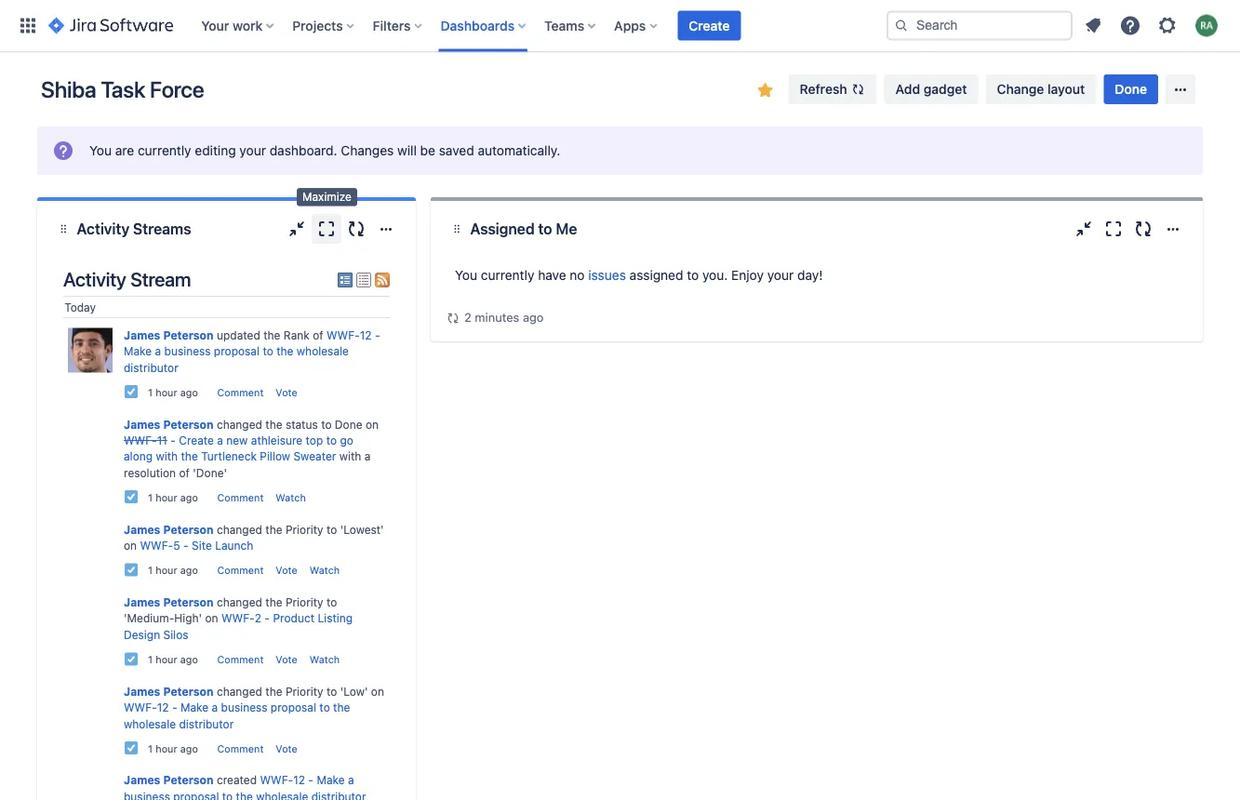 Task type: describe. For each thing, give the bounding box(es) containing it.
rank
[[284, 328, 310, 341]]

to left the 'low'
[[327, 685, 337, 698]]

star shiba task force image
[[754, 79, 776, 101]]

james peterson link for changed the priority to 'medium-high' on
[[124, 596, 214, 609]]

'done'
[[193, 466, 227, 479]]

the inside changed the priority to 'lowest' on
[[265, 523, 282, 536]]

- inside james peterson changed the priority to 'low' on wwf-12 - make a business proposal to the wholesale distributor
[[172, 701, 177, 714]]

stream
[[130, 267, 191, 290]]

wwf-12 - make a business proposal to the wholesale distributor link for changed
[[124, 701, 350, 730]]

james peterson link for created
[[124, 774, 214, 787]]

'lowest'
[[340, 523, 384, 536]]

vote link for wwf-5 - site launch
[[276, 564, 297, 576]]

hour for changed the priority to 'lowest' on
[[156, 564, 177, 576]]

refresh activity streams image
[[345, 218, 367, 240]]

changed inside changed the priority to 'lowest' on
[[217, 523, 262, 536]]

apps button
[[609, 11, 665, 40]]

your profile and settings image
[[1196, 14, 1218, 37]]

dashboards button
[[435, 11, 533, 40]]

11
[[157, 434, 167, 447]]

0 horizontal spatial done
[[335, 418, 362, 431]]

no
[[570, 267, 585, 283]]

james peterson updated the rank of
[[124, 328, 327, 341]]

'medium-
[[124, 612, 174, 625]]

watch link for listing
[[310, 653, 340, 665]]

help image
[[1119, 14, 1142, 37]]

ago for changed the priority to 'medium-high' on
[[180, 653, 198, 665]]

to down listing
[[319, 701, 330, 714]]

sweater
[[293, 450, 336, 463]]

the inside - create a new athleisure top to go along with the turtleneck pillow sweater
[[181, 450, 198, 463]]

on inside changed the priority to 'medium-high' on
[[205, 612, 218, 625]]

minimize assigned to me image
[[1073, 218, 1095, 240]]

you currently have no issues assigned to you. enjoy your day!
[[455, 267, 823, 283]]

0 vertical spatial watch link
[[276, 491, 306, 503]]

Search field
[[887, 11, 1073, 40]]

1 hour from the top
[[156, 386, 177, 398]]

appswitcher icon image
[[17, 14, 39, 37]]

activity for activity streams
[[77, 220, 129, 238]]

james peterson changed the status to done on
[[124, 418, 379, 431]]

james peterson for high'
[[124, 596, 214, 609]]

gadget
[[924, 81, 967, 97]]

comment for changed the priority to 'lowest' on
[[217, 564, 264, 576]]

1 1 hour ago from the top
[[148, 386, 198, 398]]

you.
[[702, 267, 728, 283]]

wwf- for 12
[[327, 328, 360, 341]]

apps
[[614, 18, 646, 33]]

changed the priority to 'lowest' on
[[124, 523, 384, 552]]

created
[[217, 774, 257, 787]]

with a resolution of 'done'
[[124, 450, 371, 479]]

6 james from the top
[[124, 774, 160, 787]]

6 peterson from the top
[[163, 774, 214, 787]]

comment for changed the status to done on
[[217, 491, 264, 503]]

2 minutes ago
[[464, 310, 544, 324]]

james peterson link for changed the priority to 'lowest' on
[[124, 523, 214, 536]]

hour for changed the priority to 'low' on
[[156, 742, 177, 754]]

shiba task force
[[41, 76, 204, 102]]

- for changed the priority to 'medium-high' on
[[265, 612, 270, 625]]

listing
[[318, 612, 353, 625]]

proposal inside james peterson changed the priority to 'low' on wwf-12 - make a business proposal to the wholesale distributor
[[271, 701, 316, 714]]

the up 'athleisure'
[[265, 418, 282, 431]]

site
[[192, 539, 212, 552]]

the down the 'low'
[[333, 701, 350, 714]]

wwf-12 - make a business proposal to the wholesale distributor link for updated
[[124, 328, 380, 374]]

assigned
[[630, 267, 683, 283]]

1 changed from the top
[[217, 418, 262, 431]]

task
[[101, 76, 145, 102]]

0 vertical spatial your
[[240, 143, 266, 158]]

2 peterson from the top
[[163, 418, 214, 431]]

silos
[[163, 628, 188, 641]]

create inside - create a new athleisure top to go along with the turtleneck pillow sweater
[[179, 434, 214, 447]]

dashboards
[[441, 18, 515, 33]]

wwf-5 - site launch link
[[140, 539, 253, 552]]

james peterson changed the priority to 'low' on wwf-12 - make a business proposal to the wholesale distributor
[[124, 685, 384, 730]]

the down wwf-2 - product listing design silos
[[265, 685, 282, 698]]

task image for changed the priority to 'medium-high' on
[[124, 652, 139, 666]]

activity streams
[[77, 220, 191, 238]]

2 inside assigned to me region
[[464, 310, 471, 324]]

vote for wwf-12 - make a business proposal to the wholesale distributor
[[276, 742, 297, 754]]

comment for changed the priority to 'medium-high' on
[[217, 653, 264, 665]]

maximize assigned to me image
[[1102, 218, 1125, 240]]

high'
[[174, 612, 202, 625]]

today
[[64, 300, 96, 313]]

new
[[226, 434, 248, 447]]

minutes
[[475, 310, 519, 324]]

day!
[[797, 267, 823, 283]]

along
[[124, 450, 153, 463]]

will
[[397, 143, 417, 158]]

design
[[124, 628, 160, 641]]

priority for listing
[[286, 596, 323, 609]]

- for updated the rank of
[[375, 328, 380, 341]]

a inside - create a new athleisure top to go along with the turtleneck pillow sweater
[[217, 434, 223, 447]]

to inside - create a new athleisure top to go along with the turtleneck pillow sweater
[[326, 434, 337, 447]]

priority inside james peterson changed the priority to 'low' on wwf-12 - make a business proposal to the wholesale distributor
[[286, 685, 323, 698]]

the inside changed the priority to 'medium-high' on
[[265, 596, 282, 609]]

add
[[896, 81, 920, 97]]

assigned to me
[[470, 220, 577, 238]]

wwf-11
[[124, 434, 167, 447]]

wholesale inside james peterson changed the priority to 'low' on wwf-12 - make a business proposal to the wholesale distributor
[[124, 717, 176, 730]]

maximize
[[302, 190, 352, 203]]

wwf-2 - product listing design silos
[[124, 612, 353, 641]]

task image
[[124, 741, 139, 755]]

- inside - create a new athleisure top to go along with the turtleneck pillow sweater
[[171, 434, 176, 447]]

james peterson link for updated the rank of
[[124, 328, 214, 341]]

distributor inside james peterson changed the priority to 'low' on wwf-12 - make a business proposal to the wholesale distributor
[[179, 717, 234, 730]]

have
[[538, 267, 566, 283]]

projects button
[[287, 11, 362, 40]]

1 hour ago for changed the priority to 'lowest' on
[[148, 564, 198, 576]]

product
[[273, 612, 315, 625]]

task image for changed the status to done on
[[124, 490, 139, 504]]

the left rank
[[263, 328, 280, 341]]

assigned to me region
[[446, 257, 1188, 327]]

2 james from the top
[[124, 418, 160, 431]]

1 1 from the top
[[148, 386, 153, 398]]

james peterson link for changed the priority to 'low' on
[[124, 685, 214, 698]]

1 hour ago for changed the priority to 'low' on
[[148, 742, 198, 754]]

shiba
[[41, 76, 96, 102]]

12 inside james peterson changed the priority to 'low' on wwf-12 - make a business proposal to the wholesale distributor
[[157, 701, 169, 714]]

work
[[233, 18, 263, 33]]

turtleneck
[[201, 450, 257, 463]]

of inside with a resolution of 'done'
[[179, 466, 190, 479]]

currently inside assigned to me region
[[481, 267, 534, 283]]

updated
[[217, 328, 260, 341]]

ago for changed the status to done on
[[180, 491, 198, 503]]

wwf- for 2
[[221, 612, 255, 625]]

assigned
[[470, 220, 535, 238]]

wwf- for 5
[[140, 539, 173, 552]]

add gadget
[[896, 81, 967, 97]]

resolution
[[124, 466, 176, 479]]

business inside wwf-12 - make a business proposal to the wholesale distributor
[[164, 345, 211, 358]]

your
[[201, 18, 229, 33]]

an arrow curved in a circular way on the button that refreshes the dashboard image
[[446, 311, 461, 325]]

editing
[[195, 143, 236, 158]]

12 inside wwf-12 - make a business proposal to the wholesale distributor
[[360, 328, 372, 341]]

comment link for changed the priority to 'low' on
[[217, 742, 264, 754]]

issues
[[588, 267, 626, 283]]

wwf- inside james peterson changed the priority to 'low' on wwf-12 - make a business proposal to the wholesale distributor
[[124, 701, 157, 714]]

settings image
[[1156, 14, 1179, 37]]

wwf-12 - make a business proposal to the wholesale distributor
[[124, 328, 380, 374]]

hour for changed the status to done on
[[156, 491, 177, 503]]

activity stream
[[63, 267, 191, 290]]

1 for changed the priority to 'medium-high' on
[[148, 653, 153, 665]]

comment link for changed the priority to 'medium-high' on
[[217, 653, 264, 665]]

1 for changed the status to done on
[[148, 491, 153, 503]]

change layout button
[[986, 74, 1096, 104]]

'low'
[[340, 685, 368, 698]]

projects
[[292, 18, 343, 33]]



Task type: vqa. For each thing, say whether or not it's contained in the screenshot.
More actions for Activity Streams gadget icon
yes



Task type: locate. For each thing, give the bounding box(es) containing it.
4 1 hour ago from the top
[[148, 653, 198, 665]]

watch link
[[276, 491, 306, 503], [310, 564, 340, 576], [310, 653, 340, 665]]

are
[[115, 143, 134, 158]]

5 hour from the top
[[156, 742, 177, 754]]

6 james peterson link from the top
[[124, 774, 214, 787]]

vote link
[[276, 386, 297, 398], [276, 564, 297, 576], [276, 653, 297, 665], [276, 742, 297, 754]]

hour right task image
[[156, 742, 177, 754]]

a left new
[[217, 434, 223, 447]]

to inside region
[[687, 267, 699, 283]]

make inside james peterson changed the priority to 'low' on wwf-12 - make a business proposal to the wholesale distributor
[[180, 701, 209, 714]]

to inside changed the priority to 'lowest' on
[[327, 523, 337, 536]]

to left 'lowest'
[[327, 523, 337, 536]]

the inside wwf-12 - make a business proposal to the wholesale distributor
[[276, 345, 293, 358]]

automatically.
[[478, 143, 560, 158]]

priority for launch
[[286, 523, 323, 536]]

2 comment from the top
[[217, 491, 264, 503]]

2 changed from the top
[[217, 523, 262, 536]]

watch for launch
[[310, 564, 340, 576]]

2 hour from the top
[[156, 491, 177, 503]]

filters
[[373, 18, 411, 33]]

1 vertical spatial watch
[[310, 564, 340, 576]]

priority left 'lowest'
[[286, 523, 323, 536]]

wwf-2 - product listing design silos link
[[124, 612, 353, 641]]

create inside "button"
[[689, 18, 730, 33]]

2 vertical spatial watch
[[310, 653, 340, 665]]

to inside changed the priority to 'medium-high' on
[[327, 596, 337, 609]]

watch
[[276, 491, 306, 503], [310, 564, 340, 576], [310, 653, 340, 665]]

1 hour ago for changed the status to done on
[[148, 491, 198, 503]]

0 horizontal spatial make
[[124, 345, 152, 358]]

james up wwf-5 - site launch 'link'
[[124, 523, 160, 536]]

wwf- left site on the bottom left of page
[[140, 539, 173, 552]]

create button
[[678, 11, 741, 40]]

proposal inside wwf-12 - make a business proposal to the wholesale distributor
[[214, 345, 260, 358]]

changed up launch
[[217, 523, 262, 536]]

with inside with a resolution of 'done'
[[339, 450, 361, 463]]

ago down silos
[[180, 653, 198, 665]]

ago down wwf-5 - site launch 'link'
[[180, 564, 198, 576]]

maximize activity streams image
[[315, 218, 338, 240]]

1 hour ago down silos
[[148, 653, 198, 665]]

james peterson link for changed the status to done on
[[124, 418, 214, 431]]

0 vertical spatial make
[[124, 345, 152, 358]]

go
[[340, 434, 353, 447]]

1 horizontal spatial currently
[[481, 267, 534, 283]]

1 vote from the top
[[276, 386, 297, 398]]

you inside assigned to me region
[[455, 267, 477, 283]]

your
[[240, 143, 266, 158], [767, 267, 794, 283]]

changed inside james peterson changed the priority to 'low' on wwf-12 - make a business proposal to the wholesale distributor
[[217, 685, 262, 698]]

comment link down wwf-2 - product listing design silos "link"
[[217, 653, 264, 665]]

wholesale inside wwf-12 - make a business proposal to the wholesale distributor
[[297, 345, 349, 358]]

1 vertical spatial done
[[335, 418, 362, 431]]

comment
[[217, 386, 264, 398], [217, 491, 264, 503], [217, 564, 264, 576], [217, 653, 264, 665], [217, 742, 264, 754]]

james peterson
[[124, 523, 214, 536], [124, 596, 214, 609]]

1 horizontal spatial distributor
[[179, 717, 234, 730]]

your work
[[201, 18, 263, 33]]

vote link down changed the priority to 'lowest' on in the bottom left of the page
[[276, 564, 297, 576]]

0 vertical spatial james peterson
[[124, 523, 214, 536]]

- right 5
[[183, 539, 189, 552]]

1 horizontal spatial business
[[221, 701, 267, 714]]

on
[[366, 418, 379, 431], [124, 539, 137, 552], [205, 612, 218, 625], [371, 685, 384, 698]]

0 vertical spatial priority
[[286, 523, 323, 536]]

watch link for launch
[[310, 564, 340, 576]]

0 vertical spatial activity
[[77, 220, 129, 238]]

make
[[124, 345, 152, 358], [180, 701, 209, 714]]

2 task image from the top
[[124, 490, 139, 504]]

1 james peterson from the top
[[124, 523, 214, 536]]

vote
[[276, 386, 297, 398], [276, 564, 297, 576], [276, 653, 297, 665], [276, 742, 297, 754]]

1 hour ago up james peterson created
[[148, 742, 198, 754]]

2 with from the left
[[339, 450, 361, 463]]

refresh
[[800, 81, 847, 97]]

1 vertical spatial wholesale
[[124, 717, 176, 730]]

3 task image from the top
[[124, 562, 139, 577]]

vote link for wwf-12 - make a business proposal to the wholesale distributor
[[276, 742, 297, 754]]

more actions for assigned to me gadget image
[[1162, 218, 1184, 240]]

0 horizontal spatial you
[[89, 143, 112, 158]]

task image down resolution
[[124, 490, 139, 504]]

1 right task image
[[148, 742, 153, 754]]

search image
[[894, 18, 909, 33]]

wwf- right high'
[[221, 612, 255, 625]]

1 vertical spatial priority
[[286, 596, 323, 609]]

done link
[[1104, 74, 1158, 104]]

james right james peterson image
[[124, 328, 160, 341]]

- right 11
[[171, 434, 176, 447]]

12 right rank
[[360, 328, 372, 341]]

james inside james peterson changed the priority to 'low' on wwf-12 - make a business proposal to the wholesale distributor
[[124, 685, 160, 698]]

changed the priority to 'medium-high' on
[[124, 596, 337, 625]]

me
[[556, 220, 577, 238]]

comment link for changed the status to done on
[[217, 491, 264, 503]]

0 vertical spatial wwf-12 - make a business proposal to the wholesale distributor link
[[124, 328, 380, 374]]

0 vertical spatial currently
[[138, 143, 191, 158]]

3 vote from the top
[[276, 653, 297, 665]]

1 with from the left
[[156, 450, 178, 463]]

athleisure
[[251, 434, 303, 447]]

2 inside wwf-2 - product listing design silos
[[255, 612, 261, 625]]

0 horizontal spatial currently
[[138, 143, 191, 158]]

comment link down launch
[[217, 564, 264, 576]]

to down james peterson updated the rank of
[[263, 345, 273, 358]]

5 james peterson link from the top
[[124, 685, 214, 698]]

- inside wwf-12 - make a business proposal to the wholesale distributor
[[375, 328, 380, 341]]

on right the status
[[366, 418, 379, 431]]

enjoy
[[731, 267, 764, 283]]

james peterson for on
[[124, 523, 214, 536]]

2 right an arrow curved in a circular way on the button that refreshes the dashboard "icon" in the top of the page
[[464, 310, 471, 324]]

on inside james peterson changed the priority to 'low' on wwf-12 - make a business proposal to the wholesale distributor
[[371, 685, 384, 698]]

1
[[148, 386, 153, 398], [148, 491, 153, 503], [148, 564, 153, 576], [148, 653, 153, 665], [148, 742, 153, 754]]

james up the wwf-11
[[124, 418, 160, 431]]

wholesale up task image
[[124, 717, 176, 730]]

0 vertical spatial wholesale
[[297, 345, 349, 358]]

wwf- inside wwf-2 - product listing design silos
[[221, 612, 255, 625]]

more actions for activity streams gadget image
[[375, 218, 397, 240]]

1 horizontal spatial make
[[180, 701, 209, 714]]

3 james peterson link from the top
[[124, 523, 214, 536]]

changes
[[341, 143, 394, 158]]

1 vertical spatial james peterson
[[124, 596, 214, 609]]

3 1 hour ago from the top
[[148, 564, 198, 576]]

2 vertical spatial priority
[[286, 685, 323, 698]]

priority inside changed the priority to 'lowest' on
[[286, 523, 323, 536]]

change layout
[[997, 81, 1085, 97]]

1 horizontal spatial proposal
[[271, 701, 316, 714]]

0 vertical spatial distributor
[[124, 361, 178, 374]]

task image for changed the priority to 'lowest' on
[[124, 562, 139, 577]]

of
[[313, 328, 323, 341], [179, 466, 190, 479]]

ago down james peterson updated the rank of
[[180, 386, 198, 398]]

vote link up the status
[[276, 386, 297, 398]]

a
[[155, 345, 161, 358], [217, 434, 223, 447], [364, 450, 371, 463], [212, 701, 218, 714]]

ago for changed the priority to 'low' on
[[180, 742, 198, 754]]

4 vote from the top
[[276, 742, 297, 754]]

1 vertical spatial distributor
[[179, 717, 234, 730]]

vote link for wwf-2 - product listing design silos
[[276, 653, 297, 665]]

4 1 from the top
[[148, 653, 153, 665]]

a up created
[[212, 701, 218, 714]]

a inside wwf-12 - make a business proposal to the wholesale distributor
[[155, 345, 161, 358]]

you up an arrow curved in a circular way on the button that refreshes the dashboard "icon" in the top of the page
[[455, 267, 477, 283]]

vote link down james peterson changed the priority to 'low' on wwf-12 - make a business proposal to the wholesale distributor
[[276, 742, 297, 754]]

0 horizontal spatial your
[[240, 143, 266, 158]]

james peterson created
[[124, 774, 260, 787]]

currently up 2 minutes ago
[[481, 267, 534, 283]]

james down task image
[[124, 774, 160, 787]]

ago up james peterson created
[[180, 742, 198, 754]]

4 james peterson link from the top
[[124, 596, 214, 609]]

5 1 from the top
[[148, 742, 153, 754]]

0 horizontal spatial 12
[[157, 701, 169, 714]]

create
[[689, 18, 730, 33], [179, 434, 214, 447]]

3 james from the top
[[124, 523, 160, 536]]

1 horizontal spatial wholesale
[[297, 345, 349, 358]]

refresh image
[[851, 82, 866, 97]]

you for you are currently editing your dashboard. changes will be saved automatically.
[[89, 143, 112, 158]]

distributor right james peterson image
[[124, 361, 178, 374]]

business up created
[[221, 701, 267, 714]]

with inside - create a new athleisure top to go along with the turtleneck pillow sweater
[[156, 450, 178, 463]]

1 comment from the top
[[217, 386, 264, 398]]

james up 'medium-
[[124, 596, 160, 609]]

comment link up james peterson changed the status to done on
[[217, 386, 264, 398]]

2 vote link from the top
[[276, 564, 297, 576]]

1 horizontal spatial 2
[[464, 310, 471, 324]]

0 horizontal spatial proposal
[[214, 345, 260, 358]]

4 vote link from the top
[[276, 742, 297, 754]]

5 1 hour ago from the top
[[148, 742, 198, 754]]

5
[[173, 539, 180, 552]]

peterson left updated
[[163, 328, 214, 341]]

distributor
[[124, 361, 178, 374], [179, 717, 234, 730]]

1 horizontal spatial 12
[[360, 328, 372, 341]]

0 vertical spatial you
[[89, 143, 112, 158]]

you for you currently have no issues assigned to you. enjoy your day!
[[455, 267, 477, 283]]

0 vertical spatial proposal
[[214, 345, 260, 358]]

3 comment link from the top
[[217, 564, 264, 576]]

2 wwf-12 - make a business proposal to the wholesale distributor link from the top
[[124, 701, 350, 730]]

1 horizontal spatial of
[[313, 328, 323, 341]]

wwf-
[[327, 328, 360, 341], [124, 434, 157, 447], [140, 539, 173, 552], [221, 612, 255, 625], [124, 701, 157, 714]]

1 task image from the top
[[124, 384, 139, 399]]

1 wwf-12 - make a business proposal to the wholesale distributor link from the top
[[124, 328, 380, 374]]

1 up the wwf-11
[[148, 386, 153, 398]]

1 james peterson link from the top
[[124, 328, 214, 341]]

to left me
[[538, 220, 552, 238]]

notifications image
[[1082, 14, 1104, 37]]

the
[[263, 328, 280, 341], [276, 345, 293, 358], [265, 418, 282, 431], [181, 450, 198, 463], [265, 523, 282, 536], [265, 596, 282, 609], [265, 685, 282, 698], [333, 701, 350, 714]]

priority
[[286, 523, 323, 536], [286, 596, 323, 609], [286, 685, 323, 698]]

2 1 hour ago from the top
[[148, 491, 198, 503]]

1 horizontal spatial create
[[689, 18, 730, 33]]

james peterson link down task image
[[124, 774, 214, 787]]

vote for wwf-2 - product listing design silos
[[276, 653, 297, 665]]

comment link down with a resolution of 'done'
[[217, 491, 264, 503]]

to left the go
[[326, 434, 337, 447]]

your left day!
[[767, 267, 794, 283]]

0 vertical spatial business
[[164, 345, 211, 358]]

0 horizontal spatial 2
[[255, 612, 261, 625]]

1 vertical spatial currently
[[481, 267, 534, 283]]

be
[[420, 143, 435, 158]]

1 vertical spatial business
[[221, 701, 267, 714]]

changed inside changed the priority to 'medium-high' on
[[217, 596, 262, 609]]

activity up the activity stream
[[77, 220, 129, 238]]

1 for changed the priority to 'low' on
[[148, 742, 153, 754]]

1 horizontal spatial done
[[1115, 81, 1147, 97]]

status
[[286, 418, 318, 431]]

5 peterson from the top
[[163, 685, 214, 698]]

priority inside changed the priority to 'medium-high' on
[[286, 596, 323, 609]]

1 vertical spatial your
[[767, 267, 794, 283]]

task image down design
[[124, 652, 139, 666]]

filters button
[[367, 11, 429, 40]]

1 vertical spatial of
[[179, 466, 190, 479]]

peterson down silos
[[163, 685, 214, 698]]

pillow
[[260, 450, 290, 463]]

your inside assigned to me region
[[767, 267, 794, 283]]

1 priority from the top
[[286, 523, 323, 536]]

a inside james peterson changed the priority to 'low' on wwf-12 - make a business proposal to the wholesale distributor
[[212, 701, 218, 714]]

4 comment from the top
[[217, 653, 264, 665]]

0 vertical spatial of
[[313, 328, 323, 341]]

1 vertical spatial proposal
[[271, 701, 316, 714]]

hour down silos
[[156, 653, 177, 665]]

peterson
[[163, 328, 214, 341], [163, 418, 214, 431], [163, 523, 214, 536], [163, 596, 214, 609], [163, 685, 214, 698], [163, 774, 214, 787]]

proposal down updated
[[214, 345, 260, 358]]

0 vertical spatial 12
[[360, 328, 372, 341]]

activity for activity stream
[[63, 267, 126, 290]]

5 comment from the top
[[217, 742, 264, 754]]

0 vertical spatial 2
[[464, 310, 471, 324]]

0 horizontal spatial create
[[179, 434, 214, 447]]

4 task image from the top
[[124, 652, 139, 666]]

with down 11
[[156, 450, 178, 463]]

wwf- for 11
[[124, 434, 157, 447]]

1 horizontal spatial your
[[767, 267, 794, 283]]

james
[[124, 328, 160, 341], [124, 418, 160, 431], [124, 523, 160, 536], [124, 596, 160, 609], [124, 685, 160, 698], [124, 774, 160, 787]]

maximize tooltip
[[297, 188, 357, 206]]

1 comment link from the top
[[217, 386, 264, 398]]

the down with a resolution of 'done'
[[265, 523, 282, 536]]

proposal
[[214, 345, 260, 358], [271, 701, 316, 714]]

you left are
[[89, 143, 112, 158]]

watch link down listing
[[310, 653, 340, 665]]

1 for changed the priority to 'lowest' on
[[148, 564, 153, 576]]

done up the go
[[335, 418, 362, 431]]

top
[[306, 434, 323, 447]]

hour down 5
[[156, 564, 177, 576]]

comment up created
[[217, 742, 264, 754]]

- right rank
[[375, 328, 380, 341]]

saved
[[439, 143, 474, 158]]

to up top
[[321, 418, 332, 431]]

a inside with a resolution of 'done'
[[364, 450, 371, 463]]

streams
[[133, 220, 191, 238]]

james peterson link up high'
[[124, 596, 214, 609]]

primary element
[[11, 0, 887, 52]]

3 changed from the top
[[217, 596, 262, 609]]

1 hour ago for changed the priority to 'medium-high' on
[[148, 653, 198, 665]]

wwf- right rank
[[327, 328, 360, 341]]

2 james peterson from the top
[[124, 596, 214, 609]]

1 vertical spatial make
[[180, 701, 209, 714]]

business inside james peterson changed the priority to 'low' on wwf-12 - make a business proposal to the wholesale distributor
[[221, 701, 267, 714]]

0 vertical spatial watch
[[276, 491, 306, 503]]

0 horizontal spatial with
[[156, 450, 178, 463]]

ago down 'done'
[[180, 491, 198, 503]]

change
[[997, 81, 1044, 97]]

watch for listing
[[310, 653, 340, 665]]

4 james from the top
[[124, 596, 160, 609]]

watch down listing
[[310, 653, 340, 665]]

with down the go
[[339, 450, 361, 463]]

1 vertical spatial wwf-12 - make a business proposal to the wholesale distributor link
[[124, 701, 350, 730]]

1 up 'medium-
[[148, 564, 153, 576]]

on right high'
[[205, 612, 218, 625]]

1 james from the top
[[124, 328, 160, 341]]

3 priority from the top
[[286, 685, 323, 698]]

2 vertical spatial watch link
[[310, 653, 340, 665]]

0 horizontal spatial of
[[179, 466, 190, 479]]

the down rank
[[276, 345, 293, 358]]

watch up listing
[[310, 564, 340, 576]]

banner containing your work
[[0, 0, 1240, 52]]

to
[[538, 220, 552, 238], [687, 267, 699, 283], [263, 345, 273, 358], [321, 418, 332, 431], [326, 434, 337, 447], [327, 523, 337, 536], [327, 596, 337, 609], [327, 685, 337, 698], [319, 701, 330, 714]]

you
[[89, 143, 112, 158], [455, 267, 477, 283]]

force
[[150, 76, 204, 102]]

teams button
[[539, 11, 603, 40]]

0 horizontal spatial business
[[164, 345, 211, 358]]

1 vertical spatial watch link
[[310, 564, 340, 576]]

on inside changed the priority to 'lowest' on
[[124, 539, 137, 552]]

1 down design
[[148, 653, 153, 665]]

2 priority from the top
[[286, 596, 323, 609]]

4 comment link from the top
[[217, 653, 264, 665]]

-
[[375, 328, 380, 341], [171, 434, 176, 447], [183, 539, 189, 552], [265, 612, 270, 625], [172, 701, 177, 714]]

vote down changed the priority to 'lowest' on in the bottom left of the page
[[276, 564, 297, 576]]

james peterson link up 5
[[124, 523, 214, 536]]

comment for changed the priority to 'low' on
[[217, 742, 264, 754]]

5 comment link from the top
[[217, 742, 264, 754]]

launch
[[215, 539, 253, 552]]

1 vertical spatial activity
[[63, 267, 126, 290]]

minimize activity streams image
[[286, 218, 308, 240]]

a right the "sweater"
[[364, 450, 371, 463]]

wwf-5 - site launch
[[140, 539, 253, 552]]

to inside wwf-12 - make a business proposal to the wholesale distributor
[[263, 345, 273, 358]]

with
[[156, 450, 178, 463], [339, 450, 361, 463]]

issues link
[[588, 267, 626, 283]]

4 changed from the top
[[217, 685, 262, 698]]

more dashboard actions image
[[1169, 78, 1192, 100]]

ago inside assigned to me region
[[523, 310, 544, 324]]

4 hour from the top
[[156, 653, 177, 665]]

1 horizontal spatial with
[[339, 450, 361, 463]]

make inside wwf-12 - make a business proposal to the wholesale distributor
[[124, 345, 152, 358]]

1 vertical spatial 12
[[157, 701, 169, 714]]

12
[[360, 328, 372, 341], [157, 701, 169, 714]]

- left product
[[265, 612, 270, 625]]

james peterson up high'
[[124, 596, 214, 609]]

refresh button
[[789, 74, 877, 104]]

1 down resolution
[[148, 491, 153, 503]]

layout
[[1048, 81, 1085, 97]]

done
[[1115, 81, 1147, 97], [335, 418, 362, 431]]

2 vote from the top
[[276, 564, 297, 576]]

1 horizontal spatial you
[[455, 267, 477, 283]]

dashboard.
[[270, 143, 337, 158]]

hour for changed the priority to 'medium-high' on
[[156, 653, 177, 665]]

task image
[[124, 384, 139, 399], [124, 490, 139, 504], [124, 562, 139, 577], [124, 652, 139, 666]]

5 james from the top
[[124, 685, 160, 698]]

you are currently editing your dashboard. changes will be saved automatically.
[[89, 143, 560, 158]]

1 vertical spatial create
[[179, 434, 214, 447]]

1 peterson from the top
[[163, 328, 214, 341]]

comment link up created
[[217, 742, 264, 754]]

james peterson image
[[68, 328, 113, 373]]

2 comment link from the top
[[217, 491, 264, 503]]

3 comment from the top
[[217, 564, 264, 576]]

wwf- inside wwf-12 - make a business proposal to the wholesale distributor
[[327, 328, 360, 341]]

priority left the 'low'
[[286, 685, 323, 698]]

3 vote link from the top
[[276, 653, 297, 665]]

0 horizontal spatial distributor
[[124, 361, 178, 374]]

your work button
[[196, 11, 281, 40]]

hour up 11
[[156, 386, 177, 398]]

vote down james peterson changed the priority to 'low' on wwf-12 - make a business proposal to the wholesale distributor
[[276, 742, 297, 754]]

1 hour ago up 11
[[148, 386, 198, 398]]

- create a new athleisure top to go along with the turtleneck pillow sweater
[[124, 434, 353, 463]]

4 peterson from the top
[[163, 596, 214, 609]]

refresh assigned to me image
[[1132, 218, 1155, 240]]

0 vertical spatial done
[[1115, 81, 1147, 97]]

3 hour from the top
[[156, 564, 177, 576]]

1 vote link from the top
[[276, 386, 297, 398]]

- inside wwf-2 - product listing design silos
[[265, 612, 270, 625]]

3 1 from the top
[[148, 564, 153, 576]]

teams
[[544, 18, 584, 33]]

changed up new
[[217, 418, 262, 431]]

2
[[464, 310, 471, 324], [255, 612, 261, 625]]

2 1 from the top
[[148, 491, 153, 503]]

1 vertical spatial you
[[455, 267, 477, 283]]

2 left product
[[255, 612, 261, 625]]

3 peterson from the top
[[163, 523, 214, 536]]

add gadget button
[[884, 74, 978, 104]]

of right rank
[[313, 328, 323, 341]]

james peterson link down silos
[[124, 685, 214, 698]]

priority up product
[[286, 596, 323, 609]]

task image up 'medium-
[[124, 562, 139, 577]]

done left more dashboard actions image
[[1115, 81, 1147, 97]]

1 vertical spatial 2
[[255, 612, 261, 625]]

ago for changed the priority to 'lowest' on
[[180, 564, 198, 576]]

0 horizontal spatial wholesale
[[124, 717, 176, 730]]

business down james peterson updated the rank of
[[164, 345, 211, 358]]

activity up today
[[63, 267, 126, 290]]

- for changed the priority to 'lowest' on
[[183, 539, 189, 552]]

2 james peterson link from the top
[[124, 418, 214, 431]]

create right the apps "dropdown button"
[[689, 18, 730, 33]]

vote for wwf-5 - site launch
[[276, 564, 297, 576]]

distributor inside wwf-12 - make a business proposal to the wholesale distributor
[[124, 361, 178, 374]]

comment link for changed the priority to 'lowest' on
[[217, 564, 264, 576]]

hour
[[156, 386, 177, 398], [156, 491, 177, 503], [156, 564, 177, 576], [156, 653, 177, 665], [156, 742, 177, 754]]

the up product
[[265, 596, 282, 609]]

task image up the wwf-11
[[124, 384, 139, 399]]

peterson inside james peterson changed the priority to 'low' on wwf-12 - make a business proposal to the wholesale distributor
[[163, 685, 214, 698]]

james peterson link
[[124, 328, 214, 341], [124, 418, 214, 431], [124, 523, 214, 536], [124, 596, 214, 609], [124, 685, 214, 698], [124, 774, 214, 787]]

watch link down pillow
[[276, 491, 306, 503]]

jira software image
[[48, 14, 173, 37], [48, 14, 173, 37]]

james down design
[[124, 685, 160, 698]]

0 vertical spatial create
[[689, 18, 730, 33]]

banner
[[0, 0, 1240, 52]]

comment up james peterson changed the status to done on
[[217, 386, 264, 398]]

proposal down product
[[271, 701, 316, 714]]



